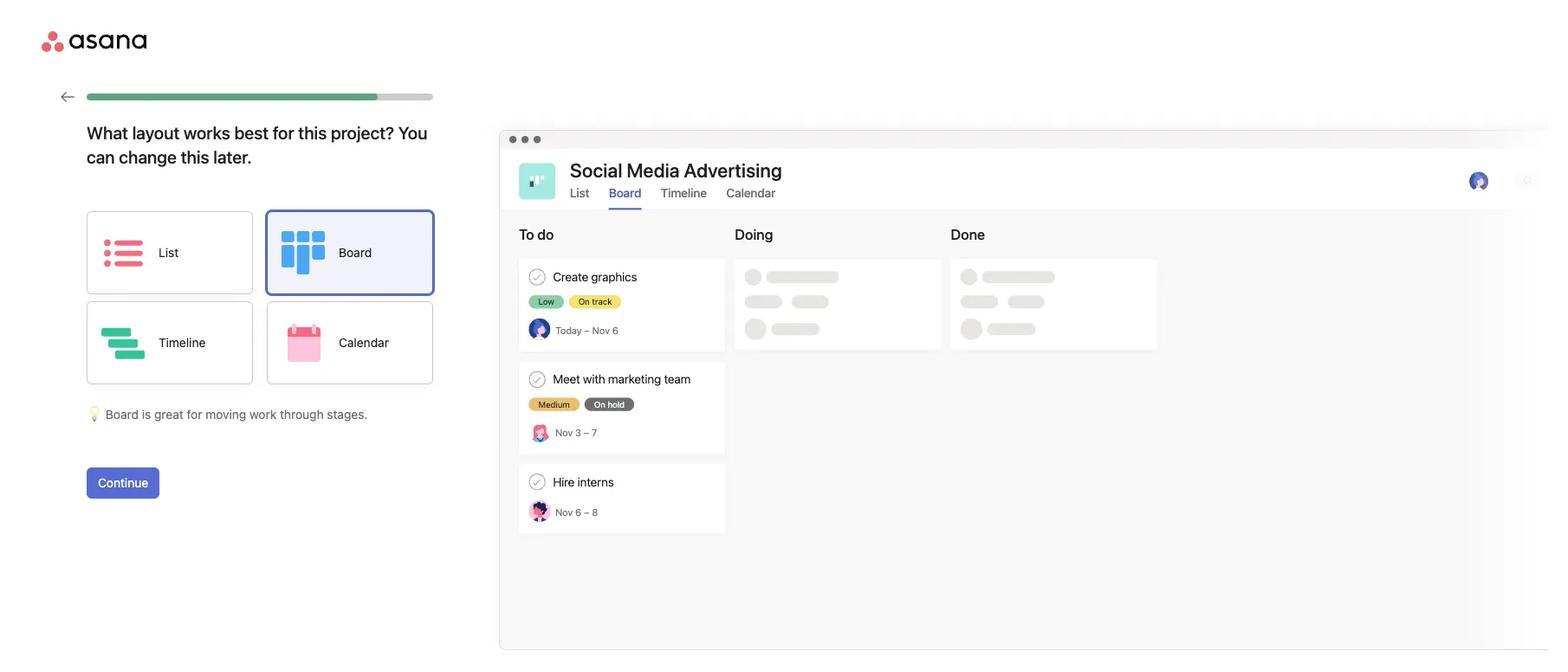 Task type: describe. For each thing, give the bounding box(es) containing it.
1 vertical spatial board
[[339, 245, 372, 260]]

marketing
[[608, 373, 661, 387]]

💡
[[87, 407, 102, 422]]

create graphics
[[553, 270, 637, 284]]

best
[[234, 123, 269, 143]]

continue button
[[87, 468, 160, 499]]

1 horizontal spatial calendar
[[727, 186, 776, 200]]

with
[[583, 373, 605, 387]]

hold
[[608, 399, 625, 410]]

0 horizontal spatial board
[[106, 407, 139, 422]]

0 vertical spatial timeline
[[661, 186, 707, 200]]

0 horizontal spatial timeline
[[159, 335, 206, 350]]

8
[[592, 507, 598, 518]]

hire interns
[[553, 475, 614, 489]]

work
[[250, 407, 277, 422]]

graphics
[[591, 270, 637, 284]]

track
[[592, 297, 612, 307]]

moving
[[206, 407, 246, 422]]

0 horizontal spatial calendar
[[339, 335, 389, 350]]

you
[[398, 123, 428, 143]]

team
[[664, 373, 691, 387]]

meet
[[553, 373, 580, 387]]

create
[[553, 270, 589, 284]]

0 vertical spatial –
[[585, 325, 590, 336]]

media advertising
[[627, 159, 782, 182]]

medium
[[539, 399, 570, 410]]

stages.
[[327, 407, 368, 422]]

on for graphics
[[579, 297, 590, 307]]

change
[[119, 147, 177, 167]]

go back image
[[61, 90, 75, 104]]

nov for nov 3 – 7
[[556, 428, 573, 438]]

what
[[87, 123, 128, 143]]

to do
[[519, 226, 554, 243]]

– for 8
[[584, 507, 590, 518]]

through
[[280, 407, 324, 422]]

on for with
[[594, 399, 606, 410]]

1 horizontal spatial list
[[570, 186, 590, 200]]

nov 3 – 7
[[556, 428, 597, 438]]

works
[[184, 123, 230, 143]]

nov for nov 6 – 8
[[556, 507, 573, 518]]

this
[[298, 123, 327, 143]]

great
[[154, 407, 184, 422]]

layout
[[132, 123, 180, 143]]



Task type: vqa. For each thing, say whether or not it's contained in the screenshot.
plan
no



Task type: locate. For each thing, give the bounding box(es) containing it.
2 vertical spatial nov
[[556, 507, 573, 518]]

boardmulticoloricon image
[[530, 174, 545, 189]]

social media advertising
[[570, 159, 782, 182]]

nov
[[593, 325, 610, 336], [556, 428, 573, 438], [556, 507, 573, 518]]

timeline up great
[[159, 335, 206, 350]]

0 vertical spatial board
[[609, 186, 642, 200]]

0 vertical spatial list
[[570, 186, 590, 200]]

– for 7
[[584, 428, 590, 438]]

– left 7
[[584, 428, 590, 438]]

2 vertical spatial board
[[106, 407, 139, 422]]

1 vertical spatial timeline
[[159, 335, 206, 350]]

doing
[[735, 226, 773, 243]]

0 vertical spatial for
[[273, 123, 294, 143]]

nov 6 – 8
[[556, 507, 598, 518]]

hire
[[553, 475, 575, 489]]

7
[[592, 428, 597, 438]]

calendar
[[727, 186, 776, 200], [339, 335, 389, 350]]

is
[[142, 407, 151, 422]]

meet with marketing team
[[553, 373, 691, 387]]

nov left 3
[[556, 428, 573, 438]]

what layout works best for this project? you can change this later.
[[87, 123, 428, 167]]

2 vertical spatial –
[[584, 507, 590, 518]]

– left 8
[[584, 507, 590, 518]]

low
[[539, 297, 554, 307]]

3
[[576, 428, 581, 438]]

for
[[273, 123, 294, 143], [187, 407, 202, 422]]

0 horizontal spatial on
[[579, 297, 590, 307]]

nov down hire
[[556, 507, 573, 518]]

1 vertical spatial nov
[[556, 428, 573, 438]]

list
[[570, 186, 590, 200], [159, 245, 179, 260]]

0 horizontal spatial for
[[187, 407, 202, 422]]

0 horizontal spatial 6
[[576, 507, 582, 518]]

1 vertical spatial calendar
[[339, 335, 389, 350]]

on track
[[579, 297, 612, 307]]

board
[[609, 186, 642, 200], [339, 245, 372, 260], [106, 407, 139, 422]]

on left hold
[[594, 399, 606, 410]]

6 left 8
[[576, 507, 582, 518]]

0 vertical spatial 6
[[613, 325, 619, 336]]

0 vertical spatial calendar
[[727, 186, 776, 200]]

1 vertical spatial on
[[594, 399, 606, 410]]

calendar up doing
[[727, 186, 776, 200]]

1 vertical spatial –
[[584, 428, 590, 438]]

1 vertical spatial list
[[159, 245, 179, 260]]

on hold
[[594, 399, 625, 410]]

💡 board is great for moving work through stages.
[[87, 407, 368, 422]]

timeline
[[661, 186, 707, 200], [159, 335, 206, 350]]

today
[[556, 325, 582, 336]]

for for great
[[187, 407, 202, 422]]

for for best
[[273, 123, 294, 143]]

nov down track
[[593, 325, 610, 336]]

done
[[951, 226, 985, 243]]

interns
[[578, 475, 614, 489]]

this later.
[[181, 147, 252, 167]]

today – nov 6
[[556, 325, 619, 336]]

project?
[[331, 123, 394, 143]]

1 horizontal spatial on
[[594, 399, 606, 410]]

–
[[585, 325, 590, 336], [584, 428, 590, 438], [584, 507, 590, 518]]

for left this
[[273, 123, 294, 143]]

6 right today
[[613, 325, 619, 336]]

on left track
[[579, 297, 590, 307]]

on
[[579, 297, 590, 307], [594, 399, 606, 410]]

– right today
[[585, 325, 590, 336]]

for right great
[[187, 407, 202, 422]]

for inside what layout works best for this project? you can change this later.
[[273, 123, 294, 143]]

1 vertical spatial for
[[187, 407, 202, 422]]

timeline down social media advertising
[[661, 186, 707, 200]]

social
[[570, 159, 623, 182]]

0 horizontal spatial list
[[159, 245, 179, 260]]

0 vertical spatial on
[[579, 297, 590, 307]]

1 horizontal spatial board
[[339, 245, 372, 260]]

1 horizontal spatial timeline
[[661, 186, 707, 200]]

1 vertical spatial 6
[[576, 507, 582, 518]]

1 horizontal spatial 6
[[613, 325, 619, 336]]

asana image
[[42, 31, 147, 52]]

continue
[[98, 476, 148, 491]]

0 vertical spatial nov
[[593, 325, 610, 336]]

1 horizontal spatial for
[[273, 123, 294, 143]]

2 horizontal spatial board
[[609, 186, 642, 200]]

can
[[87, 147, 115, 167]]

calendar up stages. at the left of the page
[[339, 335, 389, 350]]

6
[[613, 325, 619, 336], [576, 507, 582, 518]]



